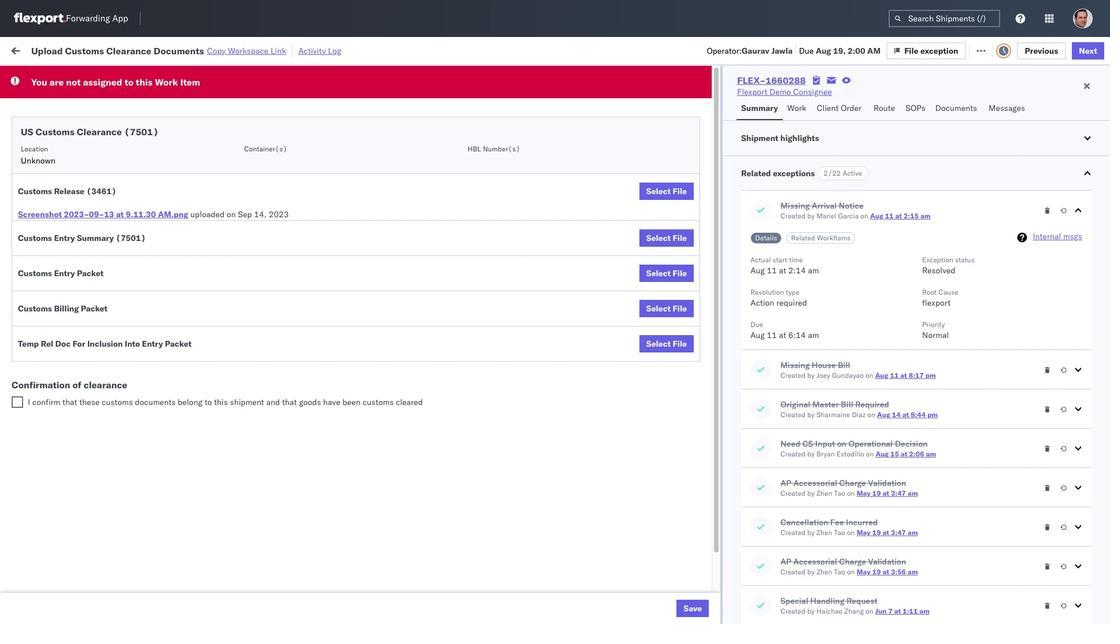 Task type: describe. For each thing, give the bounding box(es) containing it.
resize handle column header for container numbers
[[812, 90, 826, 625]]

request
[[847, 596, 878, 607]]

my work
[[12, 42, 63, 58]]

may 19 at 3:47 am button for ap accessorial charge validation
[[857, 489, 918, 498]]

garcia
[[839, 212, 859, 220]]

ceau7522281, hlxu6269489, hlxu8034992 for the upload customs clearance documents link
[[752, 243, 932, 253]]

2 maeu9408431 from the top
[[832, 421, 890, 432]]

23, for 2022
[[268, 320, 280, 330]]

clearance for upload customs clearance documents
[[90, 243, 127, 253]]

by inside original master bill required created by sharmaine diaz on aug 14 at 8:44 pm
[[808, 411, 815, 419]]

6 hlxu6269489, from the top
[[814, 243, 873, 253]]

1 uetu5238478 from the top
[[814, 268, 871, 279]]

1 nyku9743990 from the top
[[752, 498, 809, 508]]

these
[[79, 397, 100, 408]]

status
[[956, 256, 975, 264]]

3 lhuu7894563, from the top
[[752, 319, 812, 330]]

by inside special handling request created by haichao zhang on jun 7 at 1:11 am
[[808, 607, 815, 616]]

confirm pickup from los angeles, ca
[[27, 319, 164, 329]]

1 ocean fcl from the top
[[373, 116, 414, 126]]

flexport
[[738, 87, 768, 97]]

1 vertical spatial summary
[[77, 233, 114, 244]]

created inside need cs input on operational decision created by bryan estodillo on aug 15 at 2:06 am
[[781, 450, 806, 459]]

1 flex-1889466 from the top
[[673, 269, 733, 279]]

batch action
[[1045, 45, 1096, 55]]

2 1:59 am cdt, nov 5, 2022 from the top
[[196, 141, 298, 152]]

3:47 inside cancellation fee incurred created by zhen tao on may 19 at 3:47 am
[[891, 529, 907, 537]]

10:30
[[196, 396, 219, 406]]

save button
[[677, 600, 709, 618]]

original
[[781, 400, 811, 410]]

cleared
[[396, 397, 423, 408]]

related for related exceptions
[[742, 168, 771, 179]]

4 maeu9408431 from the top
[[832, 549, 890, 559]]

6:00
[[196, 320, 214, 330]]

missing for missing arrival notice
[[781, 201, 810, 211]]

work inside 'button'
[[788, 103, 807, 113]]

4 lhuu7894563, uetu5238478 from the top
[[752, 345, 871, 355]]

4 ceau7522281, hlxu6269489, hlxu8034992 from the top
[[752, 192, 932, 202]]

snooze
[[331, 94, 353, 103]]

2 1889466 from the top
[[698, 294, 733, 305]]

on inside missing arrival notice created by mariel garcia on aug 11 at 2:15 am
[[861, 212, 869, 220]]

am inside cancellation fee incurred created by zhen tao on may 19 at 3:47 am
[[908, 529, 918, 537]]

on down operational at the right of page
[[866, 450, 874, 459]]

aug inside due aug 11 at 6:14 am
[[751, 330, 765, 341]]

cst, for nov
[[231, 243, 249, 254]]

1:00 am cst, nov 9, 2022
[[196, 243, 298, 254]]

pickup for schedule pickup from rotterdam, netherlands button at the bottom
[[63, 415, 88, 425]]

schedule pickup from rotterdam, netherlands link
[[27, 414, 174, 438]]

4 gvcu5265864 from the top
[[752, 548, 809, 559]]

highlights
[[781, 133, 820, 143]]

mbl/mawb numbers
[[832, 94, 903, 103]]

angeles, for lhuu7894563, uetu5238478 schedule pickup from los angeles, ca link
[[124, 268, 156, 279]]

(3461)
[[86, 186, 117, 197]]

appointment for 4th schedule delivery appointment button from the top
[[95, 395, 142, 406]]

related workitems
[[792, 234, 851, 242]]

schedule delivery appointment link for third schedule delivery appointment button from the bottom
[[27, 191, 142, 203]]

schedule delivery appointment link for 2nd schedule delivery appointment button from the bottom
[[27, 293, 142, 305]]

4 uetu5238478 from the top
[[814, 345, 871, 355]]

by inside missing arrival notice created by mariel garcia on aug 11 at 2:15 am
[[808, 212, 815, 220]]

1 that from the left
[[62, 397, 77, 408]]

customs up location
[[36, 126, 75, 138]]

1893174
[[698, 371, 733, 381]]

gaurav jawla for schedule pickup from los angeles, ca
[[985, 141, 1033, 152]]

1 lhuu7894563, from the top
[[752, 268, 812, 279]]

pm inside the missing house bill created by joey gundayao on aug 11 at 8:17 pm
[[926, 371, 936, 380]]

1 flex-2130384 from the top
[[673, 498, 733, 508]]

schedule for 2nd schedule delivery appointment button from the bottom the schedule delivery appointment link
[[27, 294, 61, 304]]

on inside ap accessorial charge validation created by zhen tao on may 19 at 3:56 am
[[847, 568, 855, 577]]

aug left "19,"
[[816, 45, 832, 56]]

my
[[12, 42, 30, 58]]

delivery for ceau7522281, hlxu6269489, hlxu8034992
[[63, 115, 93, 126]]

schedule delivery appointment for 4th schedule delivery appointment button from the bottom
[[27, 115, 142, 126]]

flexport
[[923, 298, 951, 308]]

6 hlxu8034992 from the top
[[875, 243, 932, 253]]

: for status
[[84, 71, 86, 80]]

normal
[[923, 330, 950, 341]]

2 2130387 from the top
[[698, 421, 733, 432]]

created inside ap accessorial charge validation created by zhen tao on may 19 at 3:56 am
[[781, 568, 806, 577]]

been
[[343, 397, 361, 408]]

lagerfeld
[[648, 600, 683, 610]]

uploaded
[[190, 209, 225, 220]]

resize handle column header for consignee
[[635, 90, 649, 625]]

3 schedule pickup from los angeles, ca link from the top
[[27, 217, 169, 228]]

3 1:59 from the top
[[196, 167, 214, 177]]

los down inclusion
[[109, 370, 122, 380]]

confirm delivery link
[[27, 344, 88, 355]]

workitem button
[[7, 92, 178, 104]]

2 flex-1846748 from the top
[[673, 141, 733, 152]]

0 vertical spatial to
[[125, 76, 134, 88]]

snoozed : no
[[242, 71, 283, 80]]

2 schedule pickup from los angeles, ca link from the top
[[27, 166, 169, 177]]

flexport demo consignee
[[738, 87, 832, 97]]

type
[[786, 288, 800, 297]]

2 schedule pickup from los angeles, ca from the top
[[27, 166, 169, 177]]

route
[[874, 103, 896, 113]]

2 fcl from the top
[[399, 167, 414, 177]]

5 hlxu6269489, from the top
[[814, 218, 873, 228]]

track
[[300, 45, 319, 55]]

select file for customs billing packet
[[647, 304, 687, 314]]

2 ocean fcl from the top
[[373, 167, 414, 177]]

am left container(s)
[[216, 141, 229, 152]]

(7501) for customs entry summary (7501)
[[116, 233, 146, 244]]

2 hlxu6269489, from the top
[[814, 141, 873, 152]]

resize handle column header for deadline
[[311, 90, 325, 625]]

4 hlxu6269489, from the top
[[814, 192, 873, 202]]

file for temp rel doc for inclusion into entry packet
[[673, 339, 687, 349]]

5, for 3rd schedule pickup from los angeles, ca link from the top
[[269, 218, 276, 228]]

workitems
[[817, 234, 851, 242]]

2023-
[[64, 209, 89, 220]]

4 2130387 from the top
[[698, 549, 733, 559]]

schedule pickup from los angeles, ca for lhuu7894563, uetu5238478
[[27, 268, 169, 279]]

priority
[[923, 320, 945, 329]]

2:06
[[910, 450, 925, 459]]

6:14
[[789, 330, 806, 341]]

incurred
[[846, 518, 878, 528]]

tao for ap accessorial charge validation created by zhen tao on may 19 at 3:56 am
[[835, 568, 846, 577]]

cst, for dec
[[230, 320, 249, 330]]

import work
[[98, 45, 147, 55]]

los up (3461)
[[109, 166, 122, 177]]

schedule for schedule pickup from rotterdam, netherlands "link"
[[27, 415, 61, 425]]

workspace
[[228, 45, 269, 56]]

los inside button
[[104, 319, 117, 329]]

fcl for 4th schedule delivery appointment button from the bottom
[[399, 116, 414, 126]]

clearance for upload customs clearance documents copy workspace link
[[106, 45, 151, 56]]

test123456 for 3rd schedule pickup from los angeles, ca link from the top
[[832, 218, 881, 228]]

6 flex-1846748 from the top
[[673, 243, 733, 254]]

776
[[218, 45, 233, 55]]

aug inside the missing house bill created by joey gundayao on aug 11 at 8:17 pm
[[876, 371, 889, 380]]

from for 3rd schedule pickup from los angeles, ca link from the top
[[90, 217, 107, 228]]

next button
[[1073, 42, 1105, 59]]

1 2130384 from the top
[[698, 498, 733, 508]]

customs up screenshot
[[18, 186, 52, 197]]

1 schedule delivery appointment button from the top
[[27, 115, 142, 128]]

select file for temp rel doc for inclusion into entry packet
[[647, 339, 687, 349]]

angeles, for second schedule pickup from los angeles, ca link from the top
[[124, 166, 156, 177]]

- right choi
[[1040, 396, 1045, 406]]

1 horizontal spatial consignee
[[794, 87, 832, 97]]

los down upload customs clearance documents button
[[109, 268, 122, 279]]

log
[[328, 45, 341, 56]]

am up the uploaded
[[216, 167, 229, 177]]

progress
[[181, 71, 210, 80]]

at left "risk"
[[235, 45, 243, 55]]

zhen for ap accessorial charge validation created by zhen tao on may 19 at 3:56 am
[[817, 568, 833, 577]]

schedule delivery appointment for 4th schedule delivery appointment button from the top
[[27, 395, 142, 406]]

776 at risk
[[218, 45, 258, 55]]

2 lhuu7894563, uetu5238478 from the top
[[752, 294, 871, 304]]

charge for ap accessorial charge validation created by zhen tao on may 19 at 3:47 am
[[840, 478, 867, 489]]

origin
[[1065, 396, 1087, 406]]

required
[[777, 298, 807, 308]]

from for lhuu7894563, uetu5238478 schedule pickup from los angeles, ca link
[[90, 268, 107, 279]]

1 flex-1846748 from the top
[[673, 116, 733, 126]]

cdt, for second schedule pickup from los angeles, ca link from the top
[[231, 167, 250, 177]]

1 gvcu5265864 from the top
[[752, 396, 809, 406]]

select file button for customs entry summary (7501)
[[640, 230, 694, 247]]

shipment
[[742, 133, 779, 143]]

3 2130384 from the top
[[698, 600, 733, 610]]

activity
[[298, 45, 326, 56]]

schedule for schedule pickup from los angeles, ca link related to msdu7304509
[[27, 370, 61, 380]]

customs left billing
[[18, 304, 52, 314]]

upload customs clearance documents copy workspace link
[[31, 45, 286, 56]]

may 19 at 3:47 am button for cancellation fee incurred
[[857, 529, 918, 537]]

on inside "ap accessorial charge validation created by zhen tao on may 19 at 3:47 am"
[[847, 489, 855, 498]]

3 schedule pickup from los angeles, ca from the top
[[27, 217, 169, 228]]

2 cdt, from the top
[[231, 141, 250, 152]]

4 ocean fcl from the top
[[373, 243, 414, 254]]

from for schedule pickup from rotterdam, netherlands "link"
[[90, 415, 107, 425]]

active
[[843, 169, 863, 178]]

fcl for 4th schedule delivery appointment button from the top
[[399, 396, 414, 406]]

1846748 for the upload customs clearance documents link
[[698, 243, 733, 254]]

mbl/mawb
[[832, 94, 872, 103]]

(10)
[[188, 45, 208, 55]]

ceau7522281, for second schedule pickup from los angeles, ca link from the top
[[752, 167, 812, 177]]

assigned
[[83, 76, 122, 88]]

on left sep
[[227, 209, 236, 220]]

4 hlxu8034992 from the top
[[875, 192, 932, 202]]

3 nyku9743990 from the top
[[752, 599, 809, 610]]

next
[[1080, 45, 1098, 56]]

1 1:59 from the top
[[196, 116, 214, 126]]

4 ceau7522281, from the top
[[752, 192, 812, 202]]

location
[[21, 145, 48, 153]]

2 5, from the top
[[269, 141, 276, 152]]

select file for customs release (3461)
[[647, 186, 687, 197]]

3 ocean fcl from the top
[[373, 218, 414, 228]]

customs up status at the left top
[[65, 45, 104, 56]]

2 ceau7522281, from the top
[[752, 141, 812, 152]]

am right 2:00
[[868, 45, 881, 56]]

5 flex-2130387 from the top
[[673, 574, 733, 585]]

1 1:59 am cdt, nov 5, 2022 from the top
[[196, 116, 298, 126]]

am inside missing arrival notice created by mariel garcia on aug 11 at 2:15 am
[[921, 212, 931, 220]]

schedule delivery appointment for 2nd schedule delivery appointment button from the bottom
[[27, 294, 142, 304]]

1 gaurav jawla from the top
[[985, 116, 1033, 126]]

container numbers
[[752, 90, 783, 108]]

4 1846748 from the top
[[698, 192, 733, 203]]

3 fcl from the top
[[399, 218, 414, 228]]

test123456 for the schedule delivery appointment link associated with 4th schedule delivery appointment button from the bottom
[[832, 116, 881, 126]]

created inside missing arrival notice created by mariel garcia on aug 11 at 2:15 am
[[781, 212, 806, 220]]

fee
[[831, 518, 844, 528]]

created inside special handling request created by haichao zhang on jun 7 at 1:11 am
[[781, 607, 806, 616]]

1 hlxu8034992 from the top
[[875, 116, 932, 126]]

missing arrival notice created by mariel garcia on aug 11 at 2:15 am
[[781, 201, 931, 220]]

2 uetu5238478 from the top
[[814, 294, 871, 304]]

09-
[[89, 209, 104, 220]]

1 maeu9408431 from the top
[[832, 396, 890, 406]]

11 inside due aug 11 at 6:14 am
[[767, 330, 777, 341]]

id
[[669, 94, 676, 103]]

us
[[21, 126, 33, 138]]

master
[[813, 400, 839, 410]]

4 1:59 from the top
[[196, 218, 214, 228]]

aug inside need cs input on operational decision created by bryan estodillo on aug 15 at 2:06 am
[[876, 450, 889, 459]]

11 inside missing arrival notice created by mariel garcia on aug 11 at 2:15 am
[[886, 212, 894, 220]]

house
[[812, 360, 836, 371]]

on inside special handling request created by haichao zhang on jun 7 at 1:11 am
[[866, 607, 874, 616]]

- left karl
[[624, 600, 629, 610]]

1 2130387 from the top
[[698, 396, 733, 406]]

1 hlxu6269489, from the top
[[814, 116, 873, 126]]

los right 09- on the left of page
[[109, 217, 122, 228]]

accessorial for ap accessorial charge validation created by zhen tao on may 19 at 3:47 am
[[794, 478, 838, 489]]

on right "176"
[[289, 45, 298, 55]]

schedule for schedule pickup from los angeles, ca link for ceau7522281, hlxu6269489, hlxu8034992
[[27, 141, 61, 151]]

forwarding
[[66, 13, 110, 24]]

created inside original master bill required created by sharmaine diaz on aug 14 at 8:44 pm
[[781, 411, 806, 419]]

1 customs from the left
[[102, 397, 133, 408]]

1 vertical spatial work
[[155, 76, 178, 88]]

3 hlxu6269489, from the top
[[814, 167, 873, 177]]

integration test account - karl lagerfeld
[[532, 600, 683, 610]]

19 inside cancellation fee incurred created by zhen tao on may 19 at 3:47 am
[[873, 529, 881, 537]]

2 hlxu8034992 from the top
[[875, 141, 932, 152]]

flex-1662119
[[673, 447, 733, 457]]

3 lhuu7894563, uetu5238478 from the top
[[752, 319, 871, 330]]

am left sep
[[216, 218, 229, 228]]

container
[[752, 90, 783, 98]]

3 flex-2130384 from the top
[[673, 600, 733, 610]]

at inside cancellation fee incurred created by zhen tao on may 19 at 3:47 am
[[883, 529, 890, 537]]

2 vertical spatial entry
[[142, 339, 163, 349]]

action inside button
[[1070, 45, 1096, 55]]

activity log
[[298, 45, 341, 56]]

2 gvcu5265864 from the top
[[752, 421, 809, 432]]

exception status resolved
[[923, 256, 975, 276]]

documents
[[135, 397, 176, 408]]

schedule pickup from los angeles, ca link for ceau7522281, hlxu6269489, hlxu8034992
[[27, 140, 169, 152]]

from for second schedule pickup from los angeles, ca link from the top
[[90, 166, 107, 177]]

customs up customs billing packet
[[18, 268, 52, 279]]

3 resize handle column header from the left
[[354, 90, 368, 625]]

customs release (3461)
[[18, 186, 117, 197]]

netherlands
[[27, 427, 72, 437]]

ceau7522281, for 3rd schedule pickup from los angeles, ca link from the top
[[752, 218, 812, 228]]

cause
[[939, 288, 959, 297]]

release
[[54, 186, 84, 197]]

agent
[[1089, 396, 1110, 406]]

3 2130387 from the top
[[698, 472, 733, 483]]

4 lhuu7894563, from the top
[[752, 345, 812, 355]]

3 1889466 from the top
[[698, 320, 733, 330]]

aug 11 at 2:15 am button
[[871, 212, 931, 220]]

schedule pickup from los angeles, ca button for lhuu7894563, uetu5238478
[[27, 268, 169, 280]]

3 flex-1889466 from the top
[[673, 320, 733, 330]]

1 flex-2130387 from the top
[[673, 396, 733, 406]]

customs down screenshot
[[18, 233, 52, 244]]

abcdefg78456546
[[832, 345, 910, 355]]

- left estodillo
[[832, 447, 837, 457]]

2 flex-2130384 from the top
[[673, 523, 733, 534]]

confirm delivery
[[27, 344, 88, 355]]

fcl for upload customs clearance documents button
[[399, 243, 414, 254]]

due for due aug 19, 2:00 am
[[799, 45, 814, 56]]

schedule pickup from los angeles, ca for ceau7522281, hlxu6269489, hlxu8034992
[[27, 141, 169, 151]]

5 maeu9408431 from the top
[[832, 574, 890, 585]]

3 gvcu5265864 from the top
[[752, 472, 809, 482]]

2 zimu3048342 from the top
[[832, 523, 887, 534]]

2 1:59 from the top
[[196, 141, 214, 152]]

client for client order
[[817, 103, 839, 113]]

2 flex-2130387 from the top
[[673, 421, 733, 432]]

may inside cancellation fee incurred created by zhen tao on may 19 at 3:47 am
[[857, 529, 871, 537]]

4 1889466 from the top
[[698, 345, 733, 355]]

4 flex-2130387 from the top
[[673, 549, 733, 559]]

confirmation
[[12, 379, 70, 391]]

resize handle column header for mbl/mawb numbers
[[965, 90, 979, 625]]

2 schedule delivery appointment button from the top
[[27, 191, 142, 204]]

confirm pickup from los angeles, ca link
[[27, 318, 164, 330]]

tao inside cancellation fee incurred created by zhen tao on may 19 at 3:47 am
[[835, 529, 846, 537]]

blocked,
[[142, 71, 171, 80]]

3 uetu5238478 from the top
[[814, 319, 871, 330]]

2 vertical spatial packet
[[165, 339, 192, 349]]

3 maeu9408431 from the top
[[832, 472, 890, 483]]

5, for the schedule delivery appointment link associated with 4th schedule delivery appointment button from the bottom
[[269, 116, 276, 126]]

schedule delivery appointment link for 4th schedule delivery appointment button from the bottom
[[27, 115, 142, 126]]

schedule pickup from los angeles, ca link for lhuu7894563, uetu5238478
[[27, 268, 169, 279]]

ap for ap accessorial charge validation created by zhen tao on may 19 at 3:47 am
[[781, 478, 792, 489]]

schedule delivery appointment for third schedule delivery appointment button from the bottom
[[27, 192, 142, 202]]

5 hlxu8034992 from the top
[[875, 218, 932, 228]]

11 resize handle column header from the left
[[1081, 90, 1095, 625]]

at right '13'
[[116, 209, 124, 220]]

due aug 11 at 6:14 am
[[751, 320, 820, 341]]

file for customs billing packet
[[673, 304, 687, 314]]

2 nyku9743990 from the top
[[752, 523, 809, 533]]

zhen for ap accessorial charge validation created by zhen tao on may 19 at 3:47 am
[[817, 489, 833, 498]]

pickup for schedule pickup from los angeles, ca button associated with msdu7304509
[[63, 370, 88, 380]]



Task type: locate. For each thing, give the bounding box(es) containing it.
estodillo
[[837, 450, 865, 459]]

cst, left 9,
[[231, 243, 249, 254]]

client for client name
[[453, 94, 472, 103]]

0 horizontal spatial consignee
[[532, 94, 566, 103]]

0 vertical spatial gaurav jawla
[[985, 116, 1033, 126]]

4 schedule pickup from los angeles, ca button from the top
[[27, 268, 169, 280]]

fcl for confirm pickup from los angeles, ca button
[[399, 320, 414, 330]]

accessorial inside ap accessorial charge validation created by zhen tao on may 19 at 3:56 am
[[794, 557, 838, 568]]

created inside the missing house bill created by joey gundayao on aug 11 at 8:17 pm
[[781, 371, 806, 380]]

cdt, for the schedule delivery appointment link associated with 4th schedule delivery appointment button from the bottom
[[231, 116, 250, 126]]

2 vertical spatial clearance
[[90, 243, 127, 253]]

summary inside button
[[742, 103, 779, 113]]

19 up 'incurred'
[[873, 489, 881, 498]]

2 vertical spatial gaurav jawla
[[985, 192, 1033, 203]]

upload for upload customs clearance documents
[[27, 243, 53, 253]]

6 fcl from the top
[[399, 396, 414, 406]]

1 tao from the top
[[835, 489, 846, 498]]

1 vertical spatial zimu3048342
[[832, 523, 887, 534]]

2 test123456 from the top
[[832, 141, 881, 152]]

Search Shipments (/) text field
[[889, 10, 1001, 27]]

0 vertical spatial entry
[[54, 233, 75, 244]]

19
[[873, 489, 881, 498], [873, 529, 881, 537], [873, 568, 881, 577]]

uetu5238478 up abcdefg78456546
[[814, 319, 871, 330]]

0 vertical spatial work
[[126, 45, 147, 55]]

resize handle column header for flex id
[[733, 90, 747, 625]]

clearance up work,
[[106, 45, 151, 56]]

angeles, for schedule pickup from los angeles, ca link related to msdu7304509
[[124, 370, 156, 380]]

pm
[[926, 371, 936, 380], [928, 411, 938, 419]]

5 resize handle column header from the left
[[513, 90, 527, 625]]

upload
[[31, 45, 63, 56], [27, 243, 53, 253]]

schedule delivery appointment up "confirm pickup from los angeles, ca"
[[27, 294, 142, 304]]

from for confirm pickup from los angeles, ca link
[[85, 319, 102, 329]]

6:00 pm cst, dec 23, 2022
[[196, 320, 302, 330]]

2 vertical spatial documents
[[129, 243, 171, 253]]

on inside cancellation fee incurred created by zhen tao on may 19 at 3:47 am
[[847, 529, 855, 537]]

clearance inside button
[[90, 243, 127, 253]]

1 horizontal spatial work
[[155, 76, 178, 88]]

clearance down workitem button
[[77, 126, 122, 138]]

documents inside documents button
[[936, 103, 978, 113]]

2 vertical spatial 19
[[873, 568, 881, 577]]

select file for customs entry summary (7501)
[[647, 233, 687, 244]]

schedule pickup from los angeles, ca link down upload customs clearance documents button
[[27, 268, 169, 279]]

--
[[832, 447, 842, 457]]

zhang
[[845, 607, 864, 616]]

1 accessorial from the top
[[794, 478, 838, 489]]

0 horizontal spatial summary
[[77, 233, 114, 244]]

am inside due aug 11 at 6:14 am
[[808, 330, 820, 341]]

schedule down customs entry packet
[[27, 294, 61, 304]]

2 schedule delivery appointment link from the top
[[27, 191, 142, 203]]

0 vertical spatial may 19 at 3:47 am button
[[857, 489, 918, 498]]

tao inside "ap accessorial charge validation created by zhen tao on may 19 at 3:47 am"
[[835, 489, 846, 498]]

pickup for 2nd schedule pickup from los angeles, ca button from the top
[[63, 166, 88, 177]]

0 vertical spatial 2130384
[[698, 498, 733, 508]]

19 for ap accessorial charge validation created by zhen tao on may 19 at 3:47 am
[[873, 489, 881, 498]]

0 vertical spatial bill
[[838, 360, 851, 371]]

from for schedule pickup from los angeles, ca link for ceau7522281, hlxu6269489, hlxu8034992
[[90, 141, 107, 151]]

validation up may 19 at 3:56 am button at the bottom of the page
[[869, 557, 907, 568]]

have
[[323, 397, 341, 408]]

select file button for temp rel doc for inclusion into entry packet
[[640, 336, 694, 353]]

on left jun
[[866, 607, 874, 616]]

select file button for customs entry packet
[[640, 265, 694, 282]]

9 schedule from the top
[[27, 395, 61, 406]]

ap for ap accessorial charge validation created by zhen tao on may 19 at 3:56 am
[[781, 557, 792, 568]]

message
[[156, 45, 188, 55]]

no
[[274, 71, 283, 80]]

at inside need cs input on operational decision created by bryan estodillo on aug 15 at 2:06 am
[[901, 450, 908, 459]]

unknown
[[21, 156, 55, 166]]

(7501) down the "9.11.30" on the top left
[[116, 233, 146, 244]]

am right 1:00
[[216, 243, 229, 254]]

due for due aug 11 at 6:14 am
[[751, 320, 764, 329]]

consignee inside button
[[532, 94, 566, 103]]

4 schedule pickup from los angeles, ca link from the top
[[27, 268, 169, 279]]

10 schedule from the top
[[27, 415, 61, 425]]

schedule pickup from los angeles, ca button up (3461)
[[27, 166, 169, 178]]

from inside schedule pickup from rotterdam, netherlands
[[90, 415, 107, 425]]

lhuu7894563, down start
[[752, 268, 812, 279]]

by inside the missing house bill created by joey gundayao on aug 11 at 8:17 pm
[[808, 371, 815, 380]]

1 vertical spatial zhen
[[817, 529, 833, 537]]

0 vertical spatial pm
[[926, 371, 936, 380]]

resize handle column header for client name
[[513, 90, 527, 625]]

tao inside ap accessorial charge validation created by zhen tao on may 19 at 3:56 am
[[835, 568, 846, 577]]

pm inside original master bill required created by sharmaine diaz on aug 14 at 8:44 pm
[[928, 411, 938, 419]]

0 vertical spatial packet
[[77, 268, 104, 279]]

1660288
[[766, 75, 806, 86]]

select file button for customs billing packet
[[640, 300, 694, 318]]

ca
[[158, 141, 169, 151], [158, 166, 169, 177], [158, 217, 169, 228], [158, 268, 169, 279], [153, 319, 164, 329], [158, 370, 169, 380]]

0 vertical spatial nyku9743990
[[752, 498, 809, 508]]

1 vertical spatial pm
[[928, 411, 938, 419]]

2 schedule pickup from los angeles, ca button from the top
[[27, 166, 169, 178]]

1 horizontal spatial customs
[[363, 397, 394, 408]]

maeu9408431 down cancellation fee incurred created by zhen tao on may 19 at 3:47 am
[[832, 549, 890, 559]]

1 confirm from the top
[[27, 319, 56, 329]]

1 ceau7522281, hlxu6269489, hlxu8034992 from the top
[[752, 116, 932, 126]]

mbl/mawb numbers button
[[826, 92, 967, 104]]

created inside cancellation fee incurred created by zhen tao on may 19 at 3:47 am
[[781, 529, 806, 537]]

2/22 active
[[824, 169, 863, 178]]

1 vertical spatial (7501)
[[116, 233, 146, 244]]

related for related workitems
[[792, 234, 816, 242]]

appointment for 4th schedule delivery appointment button from the bottom
[[95, 115, 142, 126]]

2 gaurav jawla from the top
[[985, 141, 1033, 152]]

3 5, from the top
[[269, 167, 276, 177]]

from inside confirm pickup from los angeles, ca link
[[85, 319, 102, 329]]

angeles, down "us customs clearance (7501)"
[[124, 141, 156, 151]]

work inside button
[[126, 45, 147, 55]]

pm for 6:00
[[216, 320, 228, 330]]

missing house bill created by joey gundayao on aug 11 at 8:17 pm
[[781, 360, 936, 380]]

angeles, down upload customs clearance documents button
[[124, 268, 156, 279]]

on up 'incurred'
[[847, 489, 855, 498]]

11 inside actual start time aug 11 at 2:14 am
[[767, 266, 777, 276]]

name
[[473, 94, 492, 103]]

None checkbox
[[12, 397, 23, 408]]

11 left 8:17
[[891, 371, 899, 380]]

screenshot 2023-09-13 at 9.11.30 am.png link
[[18, 209, 188, 220]]

5 schedule pickup from los angeles, ca link from the top
[[27, 369, 169, 381]]

billing
[[54, 304, 79, 314]]

bryan
[[817, 450, 835, 459]]

1 vertical spatial 23,
[[270, 396, 283, 406]]

2 3:47 from the top
[[891, 529, 907, 537]]

1 vertical spatial flex-2130384
[[673, 523, 733, 534]]

0 horizontal spatial related
[[742, 168, 771, 179]]

missing inside the missing house bill created by joey gundayao on aug 11 at 8:17 pm
[[781, 360, 810, 371]]

by left haichao
[[808, 607, 815, 616]]

confirm pickup from los angeles, ca button
[[27, 318, 164, 331]]

0 vertical spatial action
[[1070, 45, 1096, 55]]

0 horizontal spatial client
[[453, 94, 472, 103]]

required
[[856, 400, 890, 410]]

1 vertical spatial may
[[857, 529, 871, 537]]

0 vertical spatial ap
[[781, 478, 792, 489]]

nyku9743990
[[752, 498, 809, 508], [752, 523, 809, 533], [752, 599, 809, 610]]

confirmation of clearance
[[12, 379, 127, 391]]

1 vertical spatial confirm
[[27, 344, 56, 355]]

0 vertical spatial (7501)
[[124, 126, 159, 138]]

3 zimu3048342 from the top
[[832, 600, 887, 610]]

packet for customs entry packet
[[77, 268, 104, 279]]

1846748 for the schedule delivery appointment link associated with 4th schedule delivery appointment button from the bottom
[[698, 116, 733, 126]]

zhen inside cancellation fee incurred created by zhen tao on may 19 at 3:47 am
[[817, 529, 833, 537]]

1 horizontal spatial :
[[269, 71, 271, 80]]

10 resize handle column header from the left
[[1045, 90, 1058, 625]]

2 schedule from the top
[[27, 141, 61, 151]]

1 vertical spatial ap
[[781, 557, 792, 568]]

1 charge from the top
[[840, 478, 867, 489]]

2023 right 14,
[[269, 209, 289, 220]]

deadline
[[196, 94, 224, 103]]

aug inside actual start time aug 11 at 2:14 am
[[751, 266, 765, 276]]

test123456 down workitems
[[832, 243, 881, 254]]

1 horizontal spatial this
[[214, 397, 228, 408]]

bill inside original master bill required created by sharmaine diaz on aug 14 at 8:44 pm
[[841, 400, 854, 410]]

notice
[[839, 201, 864, 211]]

0 horizontal spatial work
[[126, 45, 147, 55]]

created inside "ap accessorial charge validation created by zhen tao on may 19 at 3:47 am"
[[781, 489, 806, 498]]

root
[[923, 288, 937, 297]]

by down master
[[808, 411, 815, 419]]

0 vertical spatial this
[[136, 76, 153, 88]]

schedule pickup from los angeles, ca link up the customs entry summary (7501)
[[27, 217, 169, 228]]

lhuu7894563, uetu5238478 down the '2:14'
[[752, 294, 871, 304]]

ca inside button
[[153, 319, 164, 329]]

5 test123456 from the top
[[832, 218, 881, 228]]

may for ap accessorial charge validation created by zhen tao on may 19 at 3:56 am
[[857, 568, 871, 577]]

23, for 2023
[[270, 396, 283, 406]]

charge inside "ap accessorial charge validation created by zhen tao on may 19 at 3:47 am"
[[840, 478, 867, 489]]

1662119
[[698, 447, 733, 457]]

3 flex-2130387 from the top
[[673, 472, 733, 483]]

at inside the missing house bill created by joey gundayao on aug 11 at 8:17 pm
[[901, 371, 908, 380]]

lhuu7894563, down due aug 11 at 6:14 am
[[752, 345, 812, 355]]

am down 2:06
[[908, 489, 918, 498]]

pickup inside schedule pickup from rotterdam, netherlands
[[63, 415, 88, 425]]

bill up diaz
[[841, 400, 854, 410]]

delivery for gvcu5265864
[[63, 395, 93, 406]]

1 schedule pickup from los angeles, ca from the top
[[27, 141, 169, 151]]

5, up container(s)
[[269, 116, 276, 126]]

schedule pickup from los angeles, ca button for ceau7522281, hlxu6269489, hlxu8034992
[[27, 140, 169, 153]]

am down deadline
[[216, 116, 229, 126]]

1 lhuu7894563, uetu5238478 from the top
[[752, 268, 871, 279]]

5 by from the top
[[808, 489, 815, 498]]

2 lhuu7894563, from the top
[[752, 294, 812, 304]]

packet up confirm pickup from los angeles, ca link
[[81, 304, 108, 314]]

resize handle column header for workitem
[[175, 90, 189, 625]]

4 schedule delivery appointment link from the top
[[27, 395, 142, 406]]

1 vertical spatial gaurav jawla
[[985, 141, 1033, 152]]

confirm delivery button
[[27, 344, 88, 357]]

0 vertical spatial documents
[[154, 45, 204, 56]]

client
[[453, 94, 472, 103], [817, 103, 839, 113]]

input
[[816, 439, 836, 449]]

Search Work text field
[[721, 41, 847, 59]]

0 horizontal spatial to
[[125, 76, 134, 88]]

1 horizontal spatial due
[[799, 45, 814, 56]]

related inside button
[[792, 234, 816, 242]]

may 19 at 3:47 am button
[[857, 489, 918, 498], [857, 529, 918, 537]]

am inside "ap accessorial charge validation created by zhen tao on may 19 at 3:47 am"
[[908, 489, 918, 498]]

charge down cancellation fee incurred created by zhen tao on may 19 at 3:47 am
[[840, 557, 867, 568]]

internal msgs button
[[1033, 231, 1083, 243]]

2 vertical spatial tao
[[835, 568, 846, 577]]

3:56
[[891, 568, 907, 577]]

cancellation
[[781, 518, 829, 528]]

maeu9736123
[[832, 371, 890, 381]]

19 inside ap accessorial charge validation created by zhen tao on may 19 at 3:56 am
[[873, 568, 881, 577]]

tao up fee
[[835, 489, 846, 498]]

aug inside missing arrival notice created by mariel garcia on aug 11 at 2:15 am
[[871, 212, 884, 220]]

5 schedule pickup from los angeles, ca from the top
[[27, 370, 169, 380]]

1 may 19 at 3:47 am button from the top
[[857, 489, 918, 498]]

1 zimu3048342 from the top
[[832, 498, 887, 508]]

2 vertical spatial cst,
[[235, 396, 254, 406]]

4 1:59 am cdt, nov 5, 2022 from the top
[[196, 218, 298, 228]]

created left mariel
[[781, 212, 806, 220]]

1 vertical spatial entry
[[54, 268, 75, 279]]

19 for ap accessorial charge validation created by zhen tao on may 19 at 3:56 am
[[873, 568, 881, 577]]

packet for customs billing packet
[[81, 304, 108, 314]]

jun
[[876, 607, 887, 616]]

client name button
[[447, 92, 515, 104]]

activity log button
[[298, 44, 341, 57]]

11 inside the missing house bill created by joey gundayao on aug 11 at 8:17 pm
[[891, 371, 899, 380]]

angeles, for confirm pickup from los angeles, ca link
[[119, 319, 151, 329]]

1 cdt, from the top
[[231, 116, 250, 126]]

1 vertical spatial bill
[[841, 400, 854, 410]]

charge inside ap accessorial charge validation created by zhen tao on may 19 at 3:56 am
[[840, 557, 867, 568]]

numbers for container numbers
[[752, 99, 781, 108]]

3 hlxu8034992 from the top
[[875, 167, 932, 177]]

may up request
[[857, 568, 871, 577]]

am inside special handling request created by haichao zhang on jun 7 at 1:11 am
[[920, 607, 930, 616]]

flex-2130387 up flex-1662119
[[673, 421, 733, 432]]

client inside client order button
[[817, 103, 839, 113]]

1 vertical spatial documents
[[936, 103, 978, 113]]

0 vertical spatial 23,
[[268, 320, 280, 330]]

flexport. image
[[14, 13, 66, 24]]

0 vertical spatial flex-2130384
[[673, 498, 733, 508]]

2 2130384 from the top
[[698, 523, 733, 534]]

2 select file from the top
[[647, 233, 687, 244]]

at left 8:17
[[901, 371, 908, 380]]

schedule for the schedule delivery appointment link related to third schedule delivery appointment button from the bottom
[[27, 192, 61, 202]]

schedule delivery appointment button down workitem button
[[27, 115, 142, 128]]

internal msgs
[[1033, 231, 1083, 242]]

am inside need cs input on operational decision created by bryan estodillo on aug 15 at 2:06 am
[[926, 450, 937, 459]]

schedule pickup from los angeles, ca down "us customs clearance (7501)"
[[27, 141, 169, 151]]

19 left 3:56
[[873, 568, 881, 577]]

may up 'incurred'
[[857, 489, 871, 498]]

customs inside button
[[55, 243, 88, 253]]

schedule pickup from los angeles, ca button for msdu7304509
[[27, 369, 169, 382]]

at inside ap accessorial charge validation created by zhen tao on may 19 at 3:56 am
[[883, 568, 890, 577]]

3 cdt, from the top
[[231, 167, 250, 177]]

numbers down container
[[752, 99, 781, 108]]

1 vertical spatial 19
[[873, 529, 881, 537]]

0 horizontal spatial customs
[[102, 397, 133, 408]]

this
[[136, 76, 153, 88], [214, 397, 228, 408]]

3:47 inside "ap accessorial charge validation created by zhen tao on may 19 at 3:47 am"
[[891, 489, 907, 498]]

0 vertical spatial may
[[857, 489, 871, 498]]

flex-2130387 down flex-1662119
[[673, 472, 733, 483]]

risk
[[245, 45, 258, 55]]

packet down upload customs clearance documents button
[[77, 268, 104, 279]]

on inside the missing house bill created by joey gundayao on aug 11 at 8:17 pm
[[866, 371, 874, 380]]

this right for
[[136, 76, 153, 88]]

select for customs entry summary (7501)
[[647, 233, 671, 244]]

am inside ap accessorial charge validation created by zhen tao on may 19 at 3:56 am
[[908, 568, 918, 577]]

14,
[[254, 209, 267, 220]]

pickup for schedule pickup from los angeles, ca button related to ceau7522281, hlxu6269489, hlxu8034992
[[63, 141, 88, 151]]

2 vertical spatial zimu3048342
[[832, 600, 887, 610]]

3 tao from the top
[[835, 568, 846, 577]]

at inside special handling request created by haichao zhang on jun 7 at 1:11 am
[[895, 607, 902, 616]]

original master bill required created by sharmaine diaz on aug 14 at 8:44 pm
[[781, 400, 938, 419]]

5 ceau7522281, from the top
[[752, 218, 812, 228]]

3 1:59 am cdt, nov 5, 2022 from the top
[[196, 167, 298, 177]]

3 may from the top
[[857, 568, 871, 577]]

bill inside the missing house bill created by joey gundayao on aug 11 at 8:17 pm
[[838, 360, 851, 371]]

select for customs billing packet
[[647, 304, 671, 314]]

1 vertical spatial to
[[205, 397, 212, 408]]

resize handle column header
[[175, 90, 189, 625], [311, 90, 325, 625], [354, 90, 368, 625], [433, 90, 447, 625], [513, 90, 527, 625], [635, 90, 649, 625], [733, 90, 747, 625], [812, 90, 826, 625], [965, 90, 979, 625], [1045, 90, 1058, 625], [1081, 90, 1095, 625]]

0 vertical spatial missing
[[781, 201, 810, 211]]

1 vertical spatial 3:47
[[891, 529, 907, 537]]

5 flex-1846748 from the top
[[673, 218, 733, 228]]

ap inside ap accessorial charge validation created by zhen tao on may 19 at 3:56 am
[[781, 557, 792, 568]]

19,
[[834, 45, 846, 56]]

5 gvcu5265864 from the top
[[752, 574, 809, 584]]

validation inside ap accessorial charge validation created by zhen tao on may 19 at 3:56 am
[[869, 557, 907, 568]]

on up request
[[847, 568, 855, 577]]

on inside original master bill required created by sharmaine diaz on aug 14 at 8:44 pm
[[868, 411, 876, 419]]

accessorial inside "ap accessorial charge validation created by zhen tao on may 19 at 3:47 am"
[[794, 478, 838, 489]]

select file button for customs release (3461)
[[640, 183, 694, 200]]

diaz
[[852, 411, 866, 419]]

1 vertical spatial accessorial
[[794, 557, 838, 568]]

tao for ap accessorial charge validation created by zhen tao on may 19 at 3:47 am
[[835, 489, 846, 498]]

handling
[[811, 596, 845, 607]]

4 flex-1846748 from the top
[[673, 192, 733, 203]]

3 schedule pickup from los angeles, ca button from the top
[[27, 217, 169, 229]]

by inside ap accessorial charge validation created by zhen tao on may 19 at 3:56 am
[[808, 568, 815, 577]]

schedule
[[27, 115, 61, 126], [27, 141, 61, 151], [27, 166, 61, 177], [27, 192, 61, 202], [27, 217, 61, 228], [27, 268, 61, 279], [27, 294, 61, 304], [27, 370, 61, 380], [27, 395, 61, 406], [27, 415, 61, 425]]

test123456 for second schedule pickup from los angeles, ca link from the top
[[832, 167, 881, 177]]

may 19 at 3:56 am button
[[857, 568, 918, 577]]

pm right 8:17
[[926, 371, 936, 380]]

1 1846748 from the top
[[698, 116, 733, 126]]

cst, for jan
[[235, 396, 254, 406]]

bill up 'gundayao'
[[838, 360, 851, 371]]

schedule delivery appointment link up 2023-
[[27, 191, 142, 203]]

uetu5238478 right type
[[814, 294, 871, 304]]

ceau7522281, hlxu6269489, hlxu8034992 for the schedule delivery appointment link associated with 4th schedule delivery appointment button from the bottom
[[752, 116, 932, 126]]

select for temp rel doc for inclusion into entry packet
[[647, 339, 671, 349]]

0 vertical spatial clearance
[[106, 45, 151, 56]]

4 cdt, from the top
[[231, 218, 250, 228]]

0 vertical spatial validation
[[869, 478, 907, 489]]

pm right 10:30
[[221, 396, 233, 406]]

1 vertical spatial due
[[751, 320, 764, 329]]

lhuu7894563, uetu5238478 up 6:14
[[752, 319, 871, 330]]

7 created from the top
[[781, 568, 806, 577]]

ceau7522281, hlxu6269489, hlxu8034992 for second schedule pickup from los angeles, ca link from the top
[[752, 167, 932, 177]]

entry right into
[[142, 339, 163, 349]]

1 vertical spatial cst,
[[230, 320, 249, 330]]

8:44
[[911, 411, 926, 419]]

aug inside original master bill required created by sharmaine diaz on aug 14 at 8:44 pm
[[878, 411, 891, 419]]

schedule up the us at top
[[27, 115, 61, 126]]

schedule inside schedule pickup from rotterdam, netherlands
[[27, 415, 61, 425]]

bill for master
[[841, 400, 854, 410]]

am inside actual start time aug 11 at 2:14 am
[[808, 266, 820, 276]]

at inside "ap accessorial charge validation created by zhen tao on may 19 at 3:47 am"
[[883, 489, 890, 498]]

ap up the special
[[781, 557, 792, 568]]

1 horizontal spatial summary
[[742, 103, 779, 113]]

2 horizontal spatial work
[[788, 103, 807, 113]]

5 created from the top
[[781, 489, 806, 498]]

zhen inside ap accessorial charge validation created by zhen tao on may 19 at 3:56 am
[[817, 568, 833, 577]]

at inside original master bill required created by sharmaine diaz on aug 14 at 8:44 pm
[[903, 411, 910, 419]]

zhen inside "ap accessorial charge validation created by zhen tao on may 19 at 3:47 am"
[[817, 489, 833, 498]]

1 horizontal spatial to
[[205, 397, 212, 408]]

schedule for second schedule pickup from los angeles, ca link from the top
[[27, 166, 61, 177]]

3 ceau7522281, hlxu6269489, hlxu8034992 from the top
[[752, 167, 932, 177]]

los down "us customs clearance (7501)"
[[109, 141, 122, 151]]

file for customs entry summary (7501)
[[673, 233, 687, 244]]

maeu9408431 up diaz
[[832, 396, 890, 406]]

4 schedule delivery appointment from the top
[[27, 395, 142, 406]]

1 horizontal spatial action
[[1070, 45, 1096, 55]]

confirm for confirm pickup from los angeles, ca
[[27, 319, 56, 329]]

pickup up release
[[63, 166, 88, 177]]

1 horizontal spatial that
[[282, 397, 297, 408]]

you are not assigned to this work item
[[31, 76, 200, 88]]

3 appointment from the top
[[95, 294, 142, 304]]

schedule pickup from los angeles, ca link down "us customs clearance (7501)"
[[27, 140, 169, 152]]

5 select from the top
[[647, 339, 671, 349]]

schedule delivery appointment link for 4th schedule delivery appointment button from the top
[[27, 395, 142, 406]]

angeles, up the "9.11.30" on the top left
[[124, 166, 156, 177]]

0 horizontal spatial that
[[62, 397, 77, 408]]

charge for ap accessorial charge validation created by zhen tao on may 19 at 3:56 am
[[840, 557, 867, 568]]

maeu9408431 down diaz
[[832, 421, 890, 432]]

1 vertical spatial charge
[[840, 557, 867, 568]]

1846748 for second schedule pickup from los angeles, ca link from the top
[[698, 167, 733, 177]]

2 created from the top
[[781, 371, 806, 380]]

ap accessorial charge validation created by zhen tao on may 19 at 3:47 am
[[781, 478, 918, 498]]

validation for ap accessorial charge validation created by zhen tao on may 19 at 3:56 am
[[869, 557, 907, 568]]

on up estodillo
[[838, 439, 847, 449]]

schedule up customs billing packet
[[27, 268, 61, 279]]

file
[[913, 45, 927, 55], [905, 45, 919, 56], [673, 186, 687, 197], [673, 233, 687, 244], [673, 268, 687, 279], [673, 304, 687, 314], [673, 339, 687, 349]]

exception
[[923, 256, 954, 264]]

accessorial down bryan at the bottom of page
[[794, 478, 838, 489]]

appointment for third schedule delivery appointment button from the bottom
[[95, 192, 142, 202]]

pickup for third schedule pickup from los angeles, ca button
[[63, 217, 88, 228]]

file for customs release (3461)
[[673, 186, 687, 197]]

from down these
[[90, 415, 107, 425]]

from
[[90, 141, 107, 151], [90, 166, 107, 177], [90, 217, 107, 228], [90, 268, 107, 279], [85, 319, 102, 329], [90, 370, 107, 380], [90, 415, 107, 425]]

schedule pickup from los angeles, ca link up (3461)
[[27, 166, 169, 177]]

clearance for us customs clearance (7501)
[[77, 126, 122, 138]]

action inside resolution type action required
[[751, 298, 775, 308]]

at inside missing arrival notice created by mariel garcia on aug 11 at 2:15 am
[[896, 212, 903, 220]]

filtered
[[12, 71, 40, 81]]

related down shipment
[[742, 168, 771, 179]]

2 flex-1889466 from the top
[[673, 294, 733, 305]]

may inside "ap accessorial charge validation created by zhen tao on may 19 at 3:47 am"
[[857, 489, 871, 498]]

by down cs
[[808, 450, 815, 459]]

1 schedule delivery appointment from the top
[[27, 115, 142, 126]]

by inside need cs input on operational decision created by bryan estodillo on aug 15 at 2:06 am
[[808, 450, 815, 459]]

4 test123456 from the top
[[832, 192, 881, 203]]

pm for 10:30
[[221, 396, 233, 406]]

ceau7522281, for the upload customs clearance documents link
[[752, 243, 812, 253]]

0 vertical spatial pm
[[216, 320, 228, 330]]

pickup down confirm delivery button
[[63, 370, 88, 380]]

flex-1893174
[[673, 371, 733, 381]]

missing inside missing arrival notice created by mariel garcia on aug 11 at 2:15 am
[[781, 201, 810, 211]]

demo
[[770, 87, 791, 97]]

angeles, for schedule pickup from los angeles, ca link for ceau7522281, hlxu6269489, hlxu8034992
[[124, 141, 156, 151]]

0 vertical spatial zhen
[[817, 489, 833, 498]]

details button
[[751, 233, 782, 244]]

by inside "ap accessorial charge validation created by zhen tao on may 19 at 3:47 am"
[[808, 489, 815, 498]]

delivery inside button
[[58, 344, 88, 355]]

at up may 19 at 3:56 am button at the bottom of the page
[[883, 529, 890, 537]]

at inside actual start time aug 11 at 2:14 am
[[779, 266, 787, 276]]

flex-2130387 up 'save'
[[673, 574, 733, 585]]

1 vertical spatial missing
[[781, 360, 810, 371]]

numbers inside mbl/mawb numbers button
[[874, 94, 903, 103]]

1 vertical spatial validation
[[869, 557, 907, 568]]

aug 11 at 8:17 pm button
[[876, 371, 936, 380]]

2 vertical spatial flex-2130384
[[673, 600, 733, 610]]

ceau7522281, up shipment highlights
[[752, 116, 812, 126]]

hlxu6269489, up garcia on the right of page
[[814, 192, 873, 202]]

1 vertical spatial nyku9743990
[[752, 523, 809, 533]]

1 vertical spatial 2023
[[285, 396, 305, 406]]

ceau7522281, up start
[[752, 243, 812, 253]]

ocean fcl
[[373, 116, 414, 126], [373, 167, 414, 177], [373, 218, 414, 228], [373, 243, 414, 254], [373, 320, 414, 330], [373, 396, 414, 406]]

select for customs entry packet
[[647, 268, 671, 279]]

1 ceau7522281, from the top
[[752, 116, 812, 126]]

uetu5238478 down workitems
[[814, 268, 871, 279]]

schedule for the schedule delivery appointment link associated with 4th schedule delivery appointment button from the bottom
[[27, 115, 61, 126]]

0 vertical spatial zimu3048342
[[832, 498, 887, 508]]

hlxu8034992 down sops button on the right top of page
[[875, 141, 932, 152]]

19 down 'incurred'
[[873, 529, 881, 537]]

1 1889466 from the top
[[698, 269, 733, 279]]

1 vertical spatial tao
[[835, 529, 846, 537]]

ap inside "ap accessorial charge validation created by zhen tao on may 19 at 3:47 am"
[[781, 478, 792, 489]]

ready
[[89, 71, 109, 80]]

1 zhen from the top
[[817, 489, 833, 498]]

2 customs from the left
[[363, 397, 394, 408]]

0 horizontal spatial this
[[136, 76, 153, 88]]

0 vertical spatial 3:47
[[891, 489, 907, 498]]

validation for ap accessorial charge validation created by zhen tao on may 19 at 3:47 am
[[869, 478, 907, 489]]

upload for upload customs clearance documents copy workspace link
[[31, 45, 63, 56]]

link
[[271, 45, 286, 56]]

customs up customs entry packet
[[55, 243, 88, 253]]

2 vertical spatial may
[[857, 568, 871, 577]]

1 vertical spatial upload
[[27, 243, 53, 253]]

3 flex-1846748 from the top
[[673, 167, 733, 177]]

resize handle column header for mode
[[433, 90, 447, 625]]

karl
[[632, 600, 646, 610]]

schedule pickup from rotterdam, netherlands button
[[27, 414, 174, 439]]

schedule for the schedule delivery appointment link associated with 4th schedule delivery appointment button from the top
[[27, 395, 61, 406]]

action down resolution
[[751, 298, 775, 308]]

at right 7
[[895, 607, 902, 616]]

2:15
[[904, 212, 919, 220]]

4 schedule pickup from los angeles, ca from the top
[[27, 268, 169, 279]]

jan
[[256, 396, 268, 406]]

0 vertical spatial cst,
[[231, 243, 249, 254]]

2 missing from the top
[[781, 360, 810, 371]]

work left "item"
[[155, 76, 178, 88]]

1 vertical spatial packet
[[81, 304, 108, 314]]

1 horizontal spatial client
[[817, 103, 839, 113]]

due down resolution
[[751, 320, 764, 329]]

0 vertical spatial 2023
[[269, 209, 289, 220]]

19 inside "ap accessorial charge validation created by zhen tao on may 19 at 3:47 am"
[[873, 489, 881, 498]]

4 schedule from the top
[[27, 192, 61, 202]]

by inside cancellation fee incurred created by zhen tao on may 19 at 3:47 am
[[808, 529, 815, 537]]

schedule for 3rd schedule pickup from los angeles, ca link from the top
[[27, 217, 61, 228]]

temp
[[18, 339, 39, 349]]

schedule pickup from los angeles, ca link for msdu7304509
[[27, 369, 169, 381]]

internal
[[1033, 231, 1062, 242]]

related exceptions
[[742, 168, 815, 179]]

schedule pickup from rotterdam, netherlands
[[27, 415, 150, 437]]

due
[[799, 45, 814, 56], [751, 320, 764, 329]]

upload inside upload customs clearance documents button
[[27, 243, 53, 253]]

2 ceau7522281, hlxu6269489, hlxu8034992 from the top
[[752, 141, 932, 152]]

screenshot 2023-09-13 at 9.11.30 am.png uploaded on sep 14, 2023
[[18, 209, 289, 220]]

4 5, from the top
[[269, 218, 276, 228]]

2 that from the left
[[282, 397, 297, 408]]

for
[[73, 339, 85, 349]]

schedule delivery appointment button up 2023-
[[27, 191, 142, 204]]

4 by from the top
[[808, 450, 815, 459]]

numbers inside container numbers
[[752, 99, 781, 108]]

file for customs entry packet
[[673, 268, 687, 279]]

confirm for confirm delivery
[[27, 344, 56, 355]]

entry up customs billing packet
[[54, 268, 75, 279]]

customs entry packet
[[18, 268, 104, 279]]

documents for upload customs clearance documents copy workspace link
[[154, 45, 204, 56]]

due inside due aug 11 at 6:14 am
[[751, 320, 764, 329]]

documents inside the upload customs clearance documents link
[[129, 243, 171, 253]]

5 select file button from the top
[[640, 336, 694, 353]]

customs
[[65, 45, 104, 56], [36, 126, 75, 138], [18, 186, 52, 197], [18, 233, 52, 244], [55, 243, 88, 253], [18, 268, 52, 279], [18, 304, 52, 314]]

documents for upload customs clearance documents
[[129, 243, 171, 253]]

select for customs release (3461)
[[647, 186, 671, 197]]

1 resize handle column header from the left
[[175, 90, 189, 625]]

1 vertical spatial related
[[792, 234, 816, 242]]

7
[[889, 607, 893, 616]]

copy
[[207, 45, 226, 56]]

may inside ap accessorial charge validation created by zhen tao on may 19 at 3:56 am
[[857, 568, 871, 577]]

0 vertical spatial tao
[[835, 489, 846, 498]]

validation inside "ap accessorial charge validation created by zhen tao on may 19 at 3:47 am"
[[869, 478, 907, 489]]

0 horizontal spatial :
[[84, 71, 86, 80]]

uetu5238478 up 'house'
[[814, 345, 871, 355]]

8 schedule from the top
[[27, 370, 61, 380]]

1 vertical spatial this
[[214, 397, 228, 408]]

11 down start
[[767, 266, 777, 276]]

due aug 19, 2:00 am
[[799, 45, 881, 56]]

0 vertical spatial charge
[[840, 478, 867, 489]]

5 1846748 from the top
[[698, 218, 733, 228]]

work,
[[122, 71, 141, 80]]

at
[[235, 45, 243, 55], [116, 209, 124, 220], [896, 212, 903, 220], [779, 266, 787, 276], [779, 330, 787, 341], [901, 371, 908, 380], [903, 411, 910, 419], [901, 450, 908, 459], [883, 489, 890, 498], [883, 529, 890, 537], [883, 568, 890, 577], [895, 607, 902, 616]]

arrival
[[812, 201, 837, 211]]

- right bryan at the bottom of page
[[837, 447, 842, 457]]

container(s)
[[244, 145, 287, 153]]

0 vertical spatial summary
[[742, 103, 779, 113]]

5, down "deadline" button
[[269, 141, 276, 152]]

mode button
[[368, 92, 436, 104]]

5 2130387 from the top
[[698, 574, 733, 585]]

8 created from the top
[[781, 607, 806, 616]]

at inside due aug 11 at 6:14 am
[[779, 330, 787, 341]]

1 vertical spatial clearance
[[77, 126, 122, 138]]

0 horizontal spatial action
[[751, 298, 775, 308]]

schedule up screenshot
[[27, 192, 61, 202]]

0 horizontal spatial numbers
[[752, 99, 781, 108]]

1 select file button from the top
[[640, 183, 694, 200]]

9 resize handle column header from the left
[[965, 90, 979, 625]]

client order
[[817, 103, 862, 113]]

missing for missing house bill
[[781, 360, 810, 371]]

test123456 up notice
[[832, 167, 881, 177]]

hlxu8034992 down 'sops' on the top
[[875, 116, 932, 126]]

0 vertical spatial accessorial
[[794, 478, 838, 489]]

5 select file from the top
[[647, 339, 687, 349]]

2 vertical spatial nyku9743990
[[752, 599, 809, 610]]

1846748 for 3rd schedule pickup from los angeles, ca link from the top
[[698, 218, 733, 228]]

0 vertical spatial related
[[742, 168, 771, 179]]

1 vertical spatial action
[[751, 298, 775, 308]]



Task type: vqa. For each thing, say whether or not it's contained in the screenshot.
Consignee button
yes



